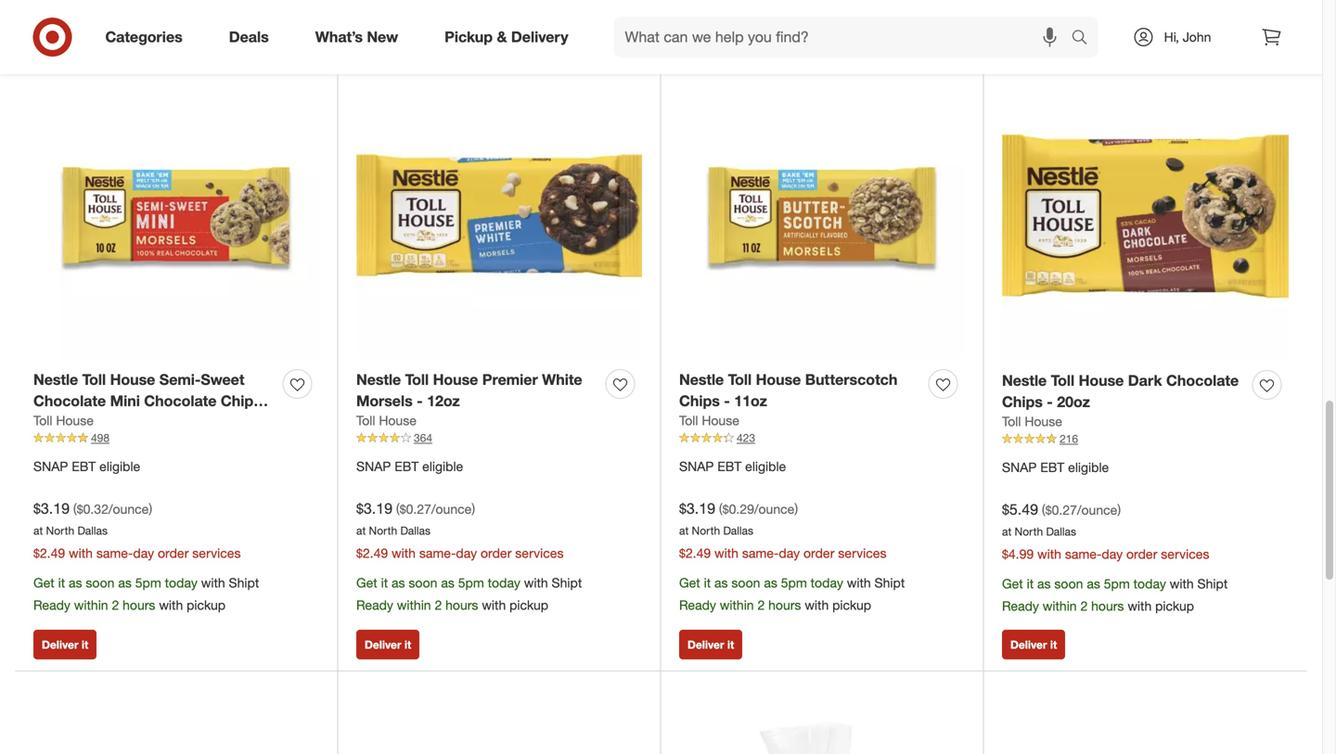 Task type: vqa. For each thing, say whether or not it's contained in the screenshot.
4th Deliver it
yes



Task type: locate. For each thing, give the bounding box(es) containing it.
ebt for chips
[[1040, 459, 1064, 475]]

ebt down 423
[[717, 458, 742, 474]]

chocolate
[[1166, 372, 1239, 390], [33, 392, 106, 410], [144, 392, 217, 410]]

toll house
[[33, 413, 94, 429], [356, 413, 416, 429], [679, 413, 739, 429], [1002, 414, 1062, 430]]

nestle inside nestle toll house butterscotch chips - 11oz
[[679, 371, 724, 389]]

$5.49
[[1002, 500, 1038, 519]]

dallas
[[77, 524, 108, 538], [400, 524, 431, 538], [723, 524, 753, 538], [1046, 525, 1076, 539]]

at inside $3.19 ( $0.29 /ounce ) at north dallas $2.49 with same-day order services
[[679, 524, 689, 538]]

at inside $3.19 ( $0.27 /ounce ) at north dallas $2.49 with same-day order services
[[356, 524, 366, 538]]

house up mini
[[110, 371, 155, 389]]

1 horizontal spatial $2.49
[[356, 545, 388, 561]]

shipt
[[229, 575, 259, 591], [552, 575, 582, 591], [875, 575, 905, 591], [1197, 576, 1228, 592]]

) inside $3.19 ( $0.32 /ounce ) at north dallas $2.49 with same-day order services
[[149, 501, 152, 517]]

north inside $3.19 ( $0.32 /ounce ) at north dallas $2.49 with same-day order services
[[46, 524, 74, 538]]

same-
[[96, 545, 133, 561], [419, 545, 456, 561], [742, 545, 779, 561], [1065, 546, 1102, 562]]

(
[[73, 501, 77, 517], [396, 501, 400, 517], [719, 501, 723, 517], [1042, 502, 1045, 518]]

ebt
[[72, 458, 96, 474], [395, 458, 419, 474], [717, 458, 742, 474], [1040, 459, 1064, 475]]

2
[[112, 597, 119, 613], [435, 597, 442, 613], [758, 597, 765, 613], [1080, 598, 1088, 614]]

/ounce inside $3.19 ( $0.29 /ounce ) at north dallas $2.49 with same-day order services
[[754, 501, 795, 517]]

1 deliver it button from the left
[[33, 630, 97, 660]]

toll house link up 216
[[1002, 413, 1062, 431]]

$2.49
[[33, 545, 65, 561], [356, 545, 388, 561], [679, 545, 711, 561]]

soon for chips
[[1054, 576, 1083, 592]]

semi-
[[159, 371, 201, 389]]

toll house down morsels
[[356, 413, 416, 429]]

$3.19 inside $3.19 ( $0.32 /ounce ) at north dallas $2.49 with same-day order services
[[33, 499, 70, 518]]

2 down $3.19 ( $0.27 /ounce ) at north dallas $2.49 with same-day order services
[[435, 597, 442, 613]]

within down $3.19 ( $0.27 /ounce ) at north dallas $2.49 with same-day order services
[[397, 597, 431, 613]]

pickup for nestle toll house butterscotch chips - 11oz
[[832, 597, 871, 613]]

2 deliver it button from the left
[[356, 630, 420, 660]]

nestle tollhouse chocolate chip cookies - 3ct image
[[679, 690, 965, 754], [679, 690, 965, 754]]

get it as soon as 5pm today with shipt ready within 2 hours with pickup for chips
[[1002, 576, 1228, 614]]

deliver it for nestle toll house dark chocolate chips - 20oz
[[1010, 638, 1057, 652]]

3 $2.49 from the left
[[679, 545, 711, 561]]

) inside $3.19 ( $0.29 /ounce ) at north dallas $2.49 with same-day order services
[[795, 501, 798, 517]]

deliver it button
[[33, 630, 97, 660], [356, 630, 420, 660], [679, 630, 742, 660], [1002, 630, 1065, 660]]

0 horizontal spatial $2.49
[[33, 545, 65, 561]]

day inside $5.49 ( $0.27 /ounce ) at north dallas $4.99 with same-day order services
[[1102, 546, 1123, 562]]

north
[[46, 524, 74, 538], [369, 524, 397, 538], [692, 524, 720, 538], [1015, 525, 1043, 539]]

eligible for chocolate
[[99, 458, 140, 474]]

at
[[33, 524, 43, 538], [356, 524, 366, 538], [679, 524, 689, 538], [1002, 525, 1012, 539]]

day for morsels
[[456, 545, 477, 561]]

ebt down 216
[[1040, 459, 1064, 475]]

$0.27 down 364
[[400, 501, 431, 517]]

/ounce
[[108, 501, 149, 517], [431, 501, 472, 517], [754, 501, 795, 517], [1077, 502, 1117, 518]]

423 link
[[679, 430, 965, 447]]

3 $3.19 from the left
[[679, 499, 715, 518]]

today down $3.19 ( $0.27 /ounce ) at north dallas $2.49 with same-day order services
[[488, 575, 520, 591]]

ebt for -
[[717, 458, 742, 474]]

order for dark
[[1126, 546, 1157, 562]]

within down $3.19 ( $0.32 /ounce ) at north dallas $2.49 with same-day order services
[[74, 597, 108, 613]]

nestle toll house semi-sweet chocolate mini chocolate chips - 10oz link
[[33, 369, 276, 431]]

deliver
[[42, 638, 78, 652], [365, 638, 401, 652], [688, 638, 724, 652], [1010, 638, 1047, 652]]

day inside $3.19 ( $0.32 /ounce ) at north dallas $2.49 with same-day order services
[[133, 545, 154, 561]]

chocolate up 10oz at the bottom of page
[[33, 392, 106, 410]]

$0.27 inside $3.19 ( $0.27 /ounce ) at north dallas $2.49 with same-day order services
[[400, 501, 431, 517]]

order inside $3.19 ( $0.29 /ounce ) at north dallas $2.49 with same-day order services
[[804, 545, 834, 561]]

nestle for nestle toll house semi-sweet chocolate mini chocolate chips - 10oz
[[33, 371, 78, 389]]

$3.19 ( $0.32 /ounce ) at north dallas $2.49 with same-day order services
[[33, 499, 241, 561]]

toll house link up 423
[[679, 412, 739, 430]]

services inside $5.49 ( $0.27 /ounce ) at north dallas $4.99 with same-day order services
[[1161, 546, 1209, 562]]

get
[[33, 575, 54, 591], [356, 575, 377, 591], [679, 575, 700, 591], [1002, 576, 1023, 592]]

pickup & delivery link
[[429, 17, 592, 58]]

soon down $3.19 ( $0.32 /ounce ) at north dallas $2.49 with same-day order services
[[86, 575, 115, 591]]

2 horizontal spatial chocolate
[[1166, 372, 1239, 390]]

north for nestle toll house dark chocolate chips - 20oz
[[1015, 525, 1043, 539]]

$2.49 inside $3.19 ( $0.27 /ounce ) at north dallas $2.49 with same-day order services
[[356, 545, 388, 561]]

dallas inside $3.19 ( $0.32 /ounce ) at north dallas $2.49 with same-day order services
[[77, 524, 108, 538]]

snap ebt eligible down 423
[[679, 458, 786, 474]]

dallas inside $5.49 ( $0.27 /ounce ) at north dallas $4.99 with same-day order services
[[1046, 525, 1076, 539]]

deliver it for nestle toll house butterscotch chips - 11oz
[[688, 638, 734, 652]]

0 horizontal spatial $3.19
[[33, 499, 70, 518]]

butterscotch
[[805, 371, 898, 389]]

chips left 11oz
[[679, 392, 720, 410]]

2 horizontal spatial chips
[[1002, 393, 1043, 411]]

nestle
[[33, 371, 78, 389], [356, 371, 401, 389], [679, 371, 724, 389], [1002, 372, 1047, 390]]

1 horizontal spatial chocolate
[[144, 392, 217, 410]]

0 horizontal spatial $0.27
[[400, 501, 431, 517]]

toll house link for -
[[679, 412, 739, 430]]

$0.29
[[723, 501, 754, 517]]

toll house link
[[33, 412, 94, 430], [356, 412, 416, 430], [679, 412, 739, 430], [1002, 413, 1062, 431]]

0 horizontal spatial chips
[[221, 392, 261, 410]]

same- inside $3.19 ( $0.29 /ounce ) at north dallas $2.49 with same-day order services
[[742, 545, 779, 561]]

services for nestle toll house butterscotch chips - 11oz
[[838, 545, 887, 561]]

hours down $3.19 ( $0.29 /ounce ) at north dallas $2.49 with same-day order services
[[768, 597, 801, 613]]

2 down $5.49 ( $0.27 /ounce ) at north dallas $4.99 with same-day order services
[[1080, 598, 1088, 614]]

it
[[58, 575, 65, 591], [381, 575, 388, 591], [704, 575, 711, 591], [1027, 576, 1034, 592], [82, 638, 88, 652], [404, 638, 411, 652], [727, 638, 734, 652], [1050, 638, 1057, 652]]

order for butterscotch
[[804, 545, 834, 561]]

ebt for chocolate
[[72, 458, 96, 474]]

2 deliver from the left
[[365, 638, 401, 652]]

get for nestle toll house butterscotch chips - 11oz
[[679, 575, 700, 591]]

- inside nestle toll house butterscotch chips - 11oz
[[724, 392, 730, 410]]

$2.49 for chocolate
[[33, 545, 65, 561]]

12oz
[[427, 392, 460, 410]]

same- for chips
[[1065, 546, 1102, 562]]

5pm down $5.49 ( $0.27 /ounce ) at north dallas $4.99 with same-day order services
[[1104, 576, 1130, 592]]

ebt down 364
[[395, 458, 419, 474]]

get it as soon as 5pm today with shipt ready within 2 hours with pickup for chocolate
[[33, 575, 259, 613]]

house inside "nestle toll house dark chocolate chips - 20oz"
[[1079, 372, 1124, 390]]

) right $0.32
[[149, 501, 152, 517]]

nestle toll house dark chocolate chips - 20oz image
[[1002, 73, 1289, 360], [1002, 73, 1289, 360]]

423
[[737, 431, 755, 445]]

2 for -
[[758, 597, 765, 613]]

/ounce for chocolate
[[108, 501, 149, 517]]

chips left 20oz
[[1002, 393, 1043, 411]]

order for premier
[[481, 545, 512, 561]]

soon for chocolate
[[86, 575, 115, 591]]

) for chips
[[1117, 502, 1121, 518]]

5pm down $3.19 ( $0.29 /ounce ) at north dallas $2.49 with same-day order services
[[781, 575, 807, 591]]

ebt down 498
[[72, 458, 96, 474]]

1 deliver it from the left
[[42, 638, 88, 652]]

get it as soon as 5pm today with shipt ready within 2 hours with pickup
[[33, 575, 259, 613], [356, 575, 582, 613], [679, 575, 905, 613], [1002, 576, 1228, 614]]

/ounce down 423
[[754, 501, 795, 517]]

get it as soon as 5pm today with shipt ready within 2 hours with pickup down $3.19 ( $0.32 /ounce ) at north dallas $2.49 with same-day order services
[[33, 575, 259, 613]]

house up 12oz
[[433, 371, 478, 389]]

get it as soon as 5pm today with shipt ready within 2 hours with pickup down $3.19 ( $0.27 /ounce ) at north dallas $2.49 with same-day order services
[[356, 575, 582, 613]]

nestle toll house butterscotch chips - 11oz image
[[679, 73, 965, 359], [679, 73, 965, 359]]

today down $5.49 ( $0.27 /ounce ) at north dallas $4.99 with same-day order services
[[1133, 576, 1166, 592]]

( inside $3.19 ( $0.29 /ounce ) at north dallas $2.49 with same-day order services
[[719, 501, 723, 517]]

snap ebt eligible down 364
[[356, 458, 463, 474]]

&
[[497, 28, 507, 46]]

services inside $3.19 ( $0.27 /ounce ) at north dallas $2.49 with same-day order services
[[515, 545, 564, 561]]

4 deliver from the left
[[1010, 638, 1047, 652]]

services
[[192, 545, 241, 561], [515, 545, 564, 561], [838, 545, 887, 561], [1161, 546, 1209, 562]]

get it as soon as 5pm today with shipt ready within 2 hours with pickup down $5.49 ( $0.27 /ounce ) at north dallas $4.99 with same-day order services
[[1002, 576, 1228, 614]]

with inside $5.49 ( $0.27 /ounce ) at north dallas $4.99 with same-day order services
[[1037, 546, 1061, 562]]

deliver it button for nestle toll house semi-sweet chocolate mini chocolate chips - 10oz
[[33, 630, 97, 660]]

soon down $3.19 ( $0.27 /ounce ) at north dallas $2.49 with same-day order services
[[409, 575, 437, 591]]

hours down $3.19 ( $0.27 /ounce ) at north dallas $2.49 with same-day order services
[[445, 597, 478, 613]]

north for nestle toll house semi-sweet chocolate mini chocolate chips - 10oz
[[46, 524, 74, 538]]

snap ebt eligible down 216
[[1002, 459, 1109, 475]]

at for nestle toll house premier white morsels - 12oz
[[356, 524, 366, 538]]

order inside $3.19 ( $0.27 /ounce ) at north dallas $2.49 with same-day order services
[[481, 545, 512, 561]]

nestle toll house semi-sweet chocolate mini chocolate chips - 10oz
[[33, 371, 272, 431]]

toll inside nestle toll house butterscotch chips - 11oz
[[728, 371, 752, 389]]

5pm down $3.19 ( $0.27 /ounce ) at north dallas $2.49 with same-day order services
[[458, 575, 484, 591]]

soon down $5.49 ( $0.27 /ounce ) at north dallas $4.99 with same-day order services
[[1054, 576, 1083, 592]]

john
[[1183, 29, 1211, 45]]

toll house link up 498
[[33, 412, 94, 430]]

house up 11oz
[[756, 371, 801, 389]]

) for chocolate
[[149, 501, 152, 517]]

get it as soon as 5pm today with shipt ready within 2 hours with pickup for -
[[679, 575, 905, 613]]

deliver it button for nestle toll house butterscotch chips - 11oz
[[679, 630, 742, 660]]

soon down $3.19 ( $0.29 /ounce ) at north dallas $2.49 with same-day order services
[[732, 575, 760, 591]]

/ounce down 498
[[108, 501, 149, 517]]

4 deliver it button from the left
[[1002, 630, 1065, 660]]

soon
[[86, 575, 115, 591], [409, 575, 437, 591], [732, 575, 760, 591], [1054, 576, 1083, 592]]

4 deliver it from the left
[[1010, 638, 1057, 652]]

) inside $5.49 ( $0.27 /ounce ) at north dallas $4.99 with same-day order services
[[1117, 502, 1121, 518]]

( inside $3.19 ( $0.32 /ounce ) at north dallas $2.49 with same-day order services
[[73, 501, 77, 517]]

snap ebt eligible for chips
[[1002, 459, 1109, 475]]

hours for -
[[768, 597, 801, 613]]

nestle toll house butterscotch chips - 11oz link
[[679, 369, 921, 412]]

order inside $3.19 ( $0.32 /ounce ) at north dallas $2.49 with same-day order services
[[158, 545, 189, 561]]

$0.27 right $5.49
[[1045, 502, 1077, 518]]

shipt for nestle toll house semi-sweet chocolate mini chocolate chips - 10oz
[[229, 575, 259, 591]]

( for -
[[719, 501, 723, 517]]

ready for nestle toll house premier white morsels - 12oz
[[356, 597, 393, 613]]

$0.27 inside $5.49 ( $0.27 /ounce ) at north dallas $4.99 with same-day order services
[[1045, 502, 1077, 518]]

hours for morsels
[[445, 597, 478, 613]]

with inside $3.19 ( $0.29 /ounce ) at north dallas $2.49 with same-day order services
[[714, 545, 739, 561]]

within down $3.19 ( $0.29 /ounce ) at north dallas $2.49 with same-day order services
[[720, 597, 754, 613]]

same- inside $5.49 ( $0.27 /ounce ) at north dallas $4.99 with same-day order services
[[1065, 546, 1102, 562]]

toll house up 216
[[1002, 414, 1062, 430]]

toll
[[82, 371, 106, 389], [405, 371, 429, 389], [728, 371, 752, 389], [1051, 372, 1075, 390], [33, 413, 52, 429], [356, 413, 375, 429], [679, 413, 698, 429], [1002, 414, 1021, 430]]

what's new link
[[299, 17, 421, 58]]

-
[[265, 392, 272, 410], [417, 392, 423, 410], [724, 392, 730, 410], [1047, 393, 1053, 411]]

dallas inside $3.19 ( $0.27 /ounce ) at north dallas $2.49 with same-day order services
[[400, 524, 431, 538]]

today down $3.19 ( $0.29 /ounce ) at north dallas $2.49 with same-day order services
[[811, 575, 843, 591]]

services inside $3.19 ( $0.29 /ounce ) at north dallas $2.49 with same-day order services
[[838, 545, 887, 561]]

)
[[149, 501, 152, 517], [472, 501, 475, 517], [795, 501, 798, 517], [1117, 502, 1121, 518]]

deliver it
[[42, 638, 88, 652], [365, 638, 411, 652], [688, 638, 734, 652], [1010, 638, 1057, 652]]

2 down $3.19 ( $0.32 /ounce ) at north dallas $2.49 with same-day order services
[[112, 597, 119, 613]]

order
[[158, 545, 189, 561], [481, 545, 512, 561], [804, 545, 834, 561], [1126, 546, 1157, 562]]

nestle toll house semi-sweet chocolate mini chocolate chips - 10oz image
[[33, 73, 319, 359], [33, 73, 319, 359]]

hi,
[[1164, 29, 1179, 45]]

with
[[69, 545, 93, 561], [392, 545, 416, 561], [714, 545, 739, 561], [1037, 546, 1061, 562], [201, 575, 225, 591], [524, 575, 548, 591], [847, 575, 871, 591], [1170, 576, 1194, 592], [159, 597, 183, 613], [482, 597, 506, 613], [805, 597, 829, 613], [1128, 598, 1152, 614]]

nestle toll house dark chocolate chips - 20oz
[[1002, 372, 1239, 411]]

) right $0.29
[[795, 501, 798, 517]]

5pm
[[135, 575, 161, 591], [458, 575, 484, 591], [781, 575, 807, 591], [1104, 576, 1130, 592]]

) down '216' 'link'
[[1117, 502, 1121, 518]]

search button
[[1063, 17, 1107, 61]]

snap for nestle toll house dark chocolate chips - 20oz
[[1002, 459, 1037, 475]]

north inside $3.19 ( $0.29 /ounce ) at north dallas $2.49 with same-day order services
[[692, 524, 720, 538]]

snap for nestle toll house butterscotch chips - 11oz
[[679, 458, 714, 474]]

/ounce for chips
[[1077, 502, 1117, 518]]

$3.19
[[33, 499, 70, 518], [356, 499, 393, 518], [679, 499, 715, 518]]

within down $5.49 ( $0.27 /ounce ) at north dallas $4.99 with same-day order services
[[1043, 598, 1077, 614]]

dark
[[1128, 372, 1162, 390]]

eligible down 216
[[1068, 459, 1109, 475]]

1 horizontal spatial chips
[[679, 392, 720, 410]]

$3.19 ( $0.29 /ounce ) at north dallas $2.49 with same-day order services
[[679, 499, 887, 561]]

1 $2.49 from the left
[[33, 545, 65, 561]]

nestle toll house premier white morsels - 12oz image
[[356, 73, 642, 359], [356, 73, 642, 359]]

snap
[[33, 458, 68, 474], [356, 458, 391, 474], [679, 458, 714, 474], [1002, 459, 1037, 475]]

get it as soon as 5pm today with shipt ready within 2 hours with pickup for morsels
[[356, 575, 582, 613]]

toll house link for chocolate
[[33, 412, 94, 430]]

deliver it button for nestle toll house dark chocolate chips - 20oz
[[1002, 630, 1065, 660]]

snap ebt eligible for morsels
[[356, 458, 463, 474]]

pickup
[[187, 597, 226, 613], [509, 597, 548, 613], [832, 597, 871, 613], [1155, 598, 1194, 614]]

today down $3.19 ( $0.32 /ounce ) at north dallas $2.49 with same-day order services
[[165, 575, 197, 591]]

north inside $5.49 ( $0.27 /ounce ) at north dallas $4.99 with same-day order services
[[1015, 525, 1043, 539]]

2 for chocolate
[[112, 597, 119, 613]]

hours down $3.19 ( $0.32 /ounce ) at north dallas $2.49 with same-day order services
[[123, 597, 155, 613]]

day inside $3.19 ( $0.29 /ounce ) at north dallas $2.49 with same-day order services
[[779, 545, 800, 561]]

1 $3.19 from the left
[[33, 499, 70, 518]]

deliver for nestle toll house butterscotch chips - 11oz
[[688, 638, 724, 652]]

same- inside $3.19 ( $0.32 /ounce ) at north dallas $2.49 with same-day order services
[[96, 545, 133, 561]]

snap ebt eligible down 498
[[33, 458, 140, 474]]

within
[[74, 597, 108, 613], [397, 597, 431, 613], [720, 597, 754, 613], [1043, 598, 1077, 614]]

hours for chips
[[1091, 598, 1124, 614]]

within for chips
[[1043, 598, 1077, 614]]

$2.49 for 12oz
[[356, 545, 388, 561]]

chocolate down semi-
[[144, 392, 217, 410]]

hours for chocolate
[[123, 597, 155, 613]]

deliver for nestle toll house premier white morsels - 12oz
[[365, 638, 401, 652]]

at inside $3.19 ( $0.32 /ounce ) at north dallas $2.49 with same-day order services
[[33, 524, 43, 538]]

- inside "nestle toll house dark chocolate chips - 20oz"
[[1047, 393, 1053, 411]]

$3.19 inside $3.19 ( $0.29 /ounce ) at north dallas $2.49 with same-day order services
[[679, 499, 715, 518]]

nestle inside "nestle toll house dark chocolate chips - 20oz"
[[1002, 372, 1047, 390]]

eligible for morsels
[[422, 458, 463, 474]]

sweet
[[201, 371, 244, 389]]

day
[[133, 545, 154, 561], [456, 545, 477, 561], [779, 545, 800, 561], [1102, 546, 1123, 562]]

hours
[[123, 597, 155, 613], [445, 597, 478, 613], [768, 597, 801, 613], [1091, 598, 1124, 614]]

/ounce down 364
[[431, 501, 472, 517]]

hours down $5.49 ( $0.27 /ounce ) at north dallas $4.99 with same-day order services
[[1091, 598, 1124, 614]]

eligible
[[99, 458, 140, 474], [422, 458, 463, 474], [745, 458, 786, 474], [1068, 459, 1109, 475]]

toll house link for chips
[[1002, 413, 1062, 431]]

/ounce inside $3.19 ( $0.27 /ounce ) at north dallas $2.49 with same-day order services
[[431, 501, 472, 517]]

1 horizontal spatial $3.19
[[356, 499, 393, 518]]

services for nestle toll house premier white morsels - 12oz
[[515, 545, 564, 561]]

get it as soon as 5pm today with shipt ready within 2 hours with pickup down $3.19 ( $0.29 /ounce ) at north dallas $2.49 with same-day order services
[[679, 575, 905, 613]]

chips down sweet
[[221, 392, 261, 410]]

2 down $3.19 ( $0.29 /ounce ) at north dallas $2.49 with same-day order services
[[758, 597, 765, 613]]

( inside $5.49 ( $0.27 /ounce ) at north dallas $4.99 with same-day order services
[[1042, 502, 1045, 518]]

$2.49 inside $3.19 ( $0.32 /ounce ) at north dallas $2.49 with same-day order services
[[33, 545, 65, 561]]

premier
[[482, 371, 538, 389]]

) for morsels
[[472, 501, 475, 517]]

) inside $3.19 ( $0.27 /ounce ) at north dallas $2.49 with same-day order services
[[472, 501, 475, 517]]

services for nestle toll house dark chocolate chips - 20oz
[[1161, 546, 1209, 562]]

nestle inside nestle toll house premier white morsels - 12oz
[[356, 371, 401, 389]]

$0.27 for $5.49
[[1045, 502, 1077, 518]]

dallas inside $3.19 ( $0.29 /ounce ) at north dallas $2.49 with same-day order services
[[723, 524, 753, 538]]

$0.32
[[77, 501, 108, 517]]

) for -
[[795, 501, 798, 517]]

1 deliver from the left
[[42, 638, 78, 652]]

- inside nestle toll house premier white morsels - 12oz
[[417, 392, 423, 410]]

eligible down 423
[[745, 458, 786, 474]]

$0.27
[[400, 501, 431, 517], [1045, 502, 1077, 518]]

/ounce inside $5.49 ( $0.27 /ounce ) at north dallas $4.99 with same-day order services
[[1077, 502, 1117, 518]]

same- inside $3.19 ( $0.27 /ounce ) at north dallas $2.49 with same-day order services
[[419, 545, 456, 561]]

1 horizontal spatial $0.27
[[1045, 502, 1077, 518]]

house down morsels
[[379, 413, 416, 429]]

eligible down 364
[[422, 458, 463, 474]]

chocolate right dark
[[1166, 372, 1239, 390]]

( inside $3.19 ( $0.27 /ounce ) at north dallas $2.49 with same-day order services
[[396, 501, 400, 517]]

pickup & delivery
[[445, 28, 568, 46]]

house up 216
[[1025, 414, 1062, 430]]

2 horizontal spatial $3.19
[[679, 499, 715, 518]]

3 deliver from the left
[[688, 638, 724, 652]]

) down 364 link at the left of the page
[[472, 501, 475, 517]]

house
[[110, 371, 155, 389], [433, 371, 478, 389], [756, 371, 801, 389], [1079, 372, 1124, 390], [56, 413, 94, 429], [379, 413, 416, 429], [702, 413, 739, 429], [1025, 414, 1062, 430]]

3 deliver it button from the left
[[679, 630, 742, 660]]

deliver for nestle toll house semi-sweet chocolate mini chocolate chips - 10oz
[[42, 638, 78, 652]]

toll house up 498
[[33, 413, 94, 429]]

216 link
[[1002, 431, 1289, 447]]

deliver for nestle toll house dark chocolate chips - 20oz
[[1010, 638, 1047, 652]]

( for chocolate
[[73, 501, 77, 517]]

today
[[165, 575, 197, 591], [488, 575, 520, 591], [811, 575, 843, 591], [1133, 576, 1166, 592]]

pickup
[[445, 28, 493, 46]]

chocolate inside "nestle toll house dark chocolate chips - 20oz"
[[1166, 372, 1239, 390]]

chips inside nestle toll house butterscotch chips - 11oz
[[679, 392, 720, 410]]

ready for nestle toll house butterscotch chips - 11oz
[[679, 597, 716, 613]]

at inside $5.49 ( $0.27 /ounce ) at north dallas $4.99 with same-day order services
[[1002, 525, 1012, 539]]

services inside $3.19 ( $0.32 /ounce ) at north dallas $2.49 with same-day order services
[[192, 545, 241, 561]]

( for morsels
[[396, 501, 400, 517]]

2 deliver it from the left
[[365, 638, 411, 652]]

day inside $3.19 ( $0.27 /ounce ) at north dallas $2.49 with same-day order services
[[456, 545, 477, 561]]

nestle for nestle toll house butterscotch chips - 11oz
[[679, 371, 724, 389]]

2 $3.19 from the left
[[356, 499, 393, 518]]

/ounce inside $3.19 ( $0.32 /ounce ) at north dallas $2.49 with same-day order services
[[108, 501, 149, 517]]

toll house link down morsels
[[356, 412, 416, 430]]

5pm down $3.19 ( $0.32 /ounce ) at north dallas $2.49 with same-day order services
[[135, 575, 161, 591]]

snap ebt eligible for -
[[679, 458, 786, 474]]

eligible down 498
[[99, 458, 140, 474]]

order inside $5.49 ( $0.27 /ounce ) at north dallas $4.99 with same-day order services
[[1126, 546, 1157, 562]]

chips
[[221, 392, 261, 410], [679, 392, 720, 410], [1002, 393, 1043, 411]]

today for nestle toll house semi-sweet chocolate mini chocolate chips - 10oz
[[165, 575, 197, 591]]

house up 20oz
[[1079, 372, 1124, 390]]

$3.19 inside $3.19 ( $0.27 /ounce ) at north dallas $2.49 with same-day order services
[[356, 499, 393, 518]]

3 deliver it from the left
[[688, 638, 734, 652]]

ready
[[33, 597, 70, 613], [356, 597, 393, 613], [679, 597, 716, 613], [1002, 598, 1039, 614]]

2 horizontal spatial $2.49
[[679, 545, 711, 561]]

nestle inside "nestle toll house semi-sweet chocolate mini chocolate chips - 10oz"
[[33, 371, 78, 389]]

2 $2.49 from the left
[[356, 545, 388, 561]]

/ounce down 216
[[1077, 502, 1117, 518]]

toll house up 423
[[679, 413, 739, 429]]

nestle toll house premier white morsels - 12oz link
[[356, 369, 598, 412]]

snap ebt eligible
[[33, 458, 140, 474], [356, 458, 463, 474], [679, 458, 786, 474], [1002, 459, 1109, 475]]

as
[[69, 575, 82, 591], [118, 575, 132, 591], [392, 575, 405, 591], [441, 575, 454, 591], [714, 575, 728, 591], [764, 575, 777, 591], [1037, 576, 1051, 592], [1087, 576, 1100, 592]]

nestle toll house butterscotch chips - 11oz
[[679, 371, 898, 410]]

soon for -
[[732, 575, 760, 591]]

$3.19 for nestle toll house butterscotch chips - 11oz
[[679, 499, 715, 518]]

mini
[[110, 392, 140, 410]]

north inside $3.19 ( $0.27 /ounce ) at north dallas $2.49 with same-day order services
[[369, 524, 397, 538]]



Task type: describe. For each thing, give the bounding box(es) containing it.
eligible for chips
[[1068, 459, 1109, 475]]

categories link
[[90, 17, 206, 58]]

nestle for nestle toll house dark chocolate chips - 20oz
[[1002, 372, 1047, 390]]

eligible for -
[[745, 458, 786, 474]]

chips inside "nestle toll house dark chocolate chips - 20oz"
[[1002, 393, 1043, 411]]

toll house for morsels
[[356, 413, 416, 429]]

toll inside "nestle toll house semi-sweet chocolate mini chocolate chips - 10oz"
[[82, 371, 106, 389]]

toll inside "nestle toll house dark chocolate chips - 20oz"
[[1051, 372, 1075, 390]]

- inside "nestle toll house semi-sweet chocolate mini chocolate chips - 10oz"
[[265, 392, 272, 410]]

10oz
[[33, 413, 66, 431]]

shipt for nestle toll house dark chocolate chips - 20oz
[[1197, 576, 1228, 592]]

pickup for nestle toll house premier white morsels - 12oz
[[509, 597, 548, 613]]

hi, john
[[1164, 29, 1211, 45]]

nestle toll house dark chocolate chips - 20oz link
[[1002, 370, 1245, 413]]

toll house for -
[[679, 413, 739, 429]]

$2.49 inside $3.19 ( $0.29 /ounce ) at north dallas $2.49 with same-day order services
[[679, 545, 711, 561]]

today for nestle toll house dark chocolate chips - 20oz
[[1133, 576, 1166, 592]]

snap ebt eligible for chocolate
[[33, 458, 140, 474]]

/ounce for morsels
[[431, 501, 472, 517]]

deliver it for nestle toll house premier white morsels - 12oz
[[365, 638, 411, 652]]

deliver it for nestle toll house semi-sweet chocolate mini chocolate chips - 10oz
[[42, 638, 88, 652]]

house up 423
[[702, 413, 739, 429]]

new
[[367, 28, 398, 46]]

soon for morsels
[[409, 575, 437, 591]]

ready for nestle toll house dark chocolate chips - 20oz
[[1002, 598, 1039, 614]]

deals
[[229, 28, 269, 46]]

dallas for chocolate
[[77, 524, 108, 538]]

what's
[[315, 28, 363, 46]]

pickup for nestle toll house semi-sweet chocolate mini chocolate chips - 10oz
[[187, 597, 226, 613]]

11oz
[[734, 392, 767, 410]]

deals link
[[213, 17, 292, 58]]

364 link
[[356, 430, 642, 447]]

north for nestle toll house premier white morsels - 12oz
[[369, 524, 397, 538]]

search
[[1063, 30, 1107, 48]]

ready for nestle toll house semi-sweet chocolate mini chocolate chips - 10oz
[[33, 597, 70, 613]]

nestle toll house premier white morsels - 12oz
[[356, 371, 582, 410]]

5pm for chocolate
[[135, 575, 161, 591]]

0 horizontal spatial chocolate
[[33, 392, 106, 410]]

delivery
[[511, 28, 568, 46]]

$3.19 for nestle toll house premier white morsels - 12oz
[[356, 499, 393, 518]]

toll house link for morsels
[[356, 412, 416, 430]]

day for chocolate
[[133, 545, 154, 561]]

5pm for -
[[781, 575, 807, 591]]

get for nestle toll house premier white morsels - 12oz
[[356, 575, 377, 591]]

at for nestle toll house butterscotch chips - 11oz
[[679, 524, 689, 538]]

within for morsels
[[397, 597, 431, 613]]

$3.19 for nestle toll house semi-sweet chocolate mini chocolate chips - 10oz
[[33, 499, 70, 518]]

house inside "nestle toll house semi-sweet chocolate mini chocolate chips - 10oz"
[[110, 371, 155, 389]]

morsels
[[356, 392, 413, 410]]

ebt for morsels
[[395, 458, 419, 474]]

get for nestle toll house semi-sweet chocolate mini chocolate chips - 10oz
[[33, 575, 54, 591]]

$3.19 ( $0.27 /ounce ) at north dallas $2.49 with same-day order services
[[356, 499, 564, 561]]

364
[[414, 431, 432, 445]]

house up 498
[[56, 413, 94, 429]]

498 link
[[33, 430, 319, 447]]

shipt for nestle toll house butterscotch chips - 11oz
[[875, 575, 905, 591]]

house inside nestle toll house butterscotch chips - 11oz
[[756, 371, 801, 389]]

deliver it button for nestle toll house premier white morsels - 12oz
[[356, 630, 420, 660]]

$5.49 ( $0.27 /ounce ) at north dallas $4.99 with same-day order services
[[1002, 500, 1209, 562]]

$4.99
[[1002, 546, 1034, 562]]

What can we help you find? suggestions appear below search field
[[614, 17, 1076, 58]]

today for nestle toll house premier white morsels - 12oz
[[488, 575, 520, 591]]

house inside nestle toll house premier white morsels - 12oz
[[433, 371, 478, 389]]

with inside $3.19 ( $0.32 /ounce ) at north dallas $2.49 with same-day order services
[[69, 545, 93, 561]]

216
[[1060, 432, 1078, 446]]

dallas for -
[[723, 524, 753, 538]]

nestle for nestle toll house premier white morsels - 12oz
[[356, 371, 401, 389]]

get for nestle toll house dark chocolate chips - 20oz
[[1002, 576, 1023, 592]]

( for chips
[[1042, 502, 1045, 518]]

dallas for morsels
[[400, 524, 431, 538]]

2 for morsels
[[435, 597, 442, 613]]

at for nestle toll house dark chocolate chips - 20oz
[[1002, 525, 1012, 539]]

2 for chips
[[1080, 598, 1088, 614]]

day for chips
[[1102, 546, 1123, 562]]

$0.27 for $3.19
[[400, 501, 431, 517]]

dallas for chips
[[1046, 525, 1076, 539]]

with inside $3.19 ( $0.27 /ounce ) at north dallas $2.49 with same-day order services
[[392, 545, 416, 561]]

20oz
[[1057, 393, 1090, 411]]

chips inside "nestle toll house semi-sweet chocolate mini chocolate chips - 10oz"
[[221, 392, 261, 410]]

services for nestle toll house semi-sweet chocolate mini chocolate chips - 10oz
[[192, 545, 241, 561]]

toll house for chocolate
[[33, 413, 94, 429]]

snap for nestle toll house semi-sweet chocolate mini chocolate chips - 10oz
[[33, 458, 68, 474]]

same- for morsels
[[419, 545, 456, 561]]

same- for chocolate
[[96, 545, 133, 561]]

5pm for chips
[[1104, 576, 1130, 592]]

5pm for morsels
[[458, 575, 484, 591]]

categories
[[105, 28, 183, 46]]

toll house for chips
[[1002, 414, 1062, 430]]

white
[[542, 371, 582, 389]]

what's new
[[315, 28, 398, 46]]

today for nestle toll house butterscotch chips - 11oz
[[811, 575, 843, 591]]

same- for -
[[742, 545, 779, 561]]

498
[[91, 431, 110, 445]]

toll inside nestle toll house premier white morsels - 12oz
[[405, 371, 429, 389]]

shipt for nestle toll house premier white morsels - 12oz
[[552, 575, 582, 591]]

within for chocolate
[[74, 597, 108, 613]]



